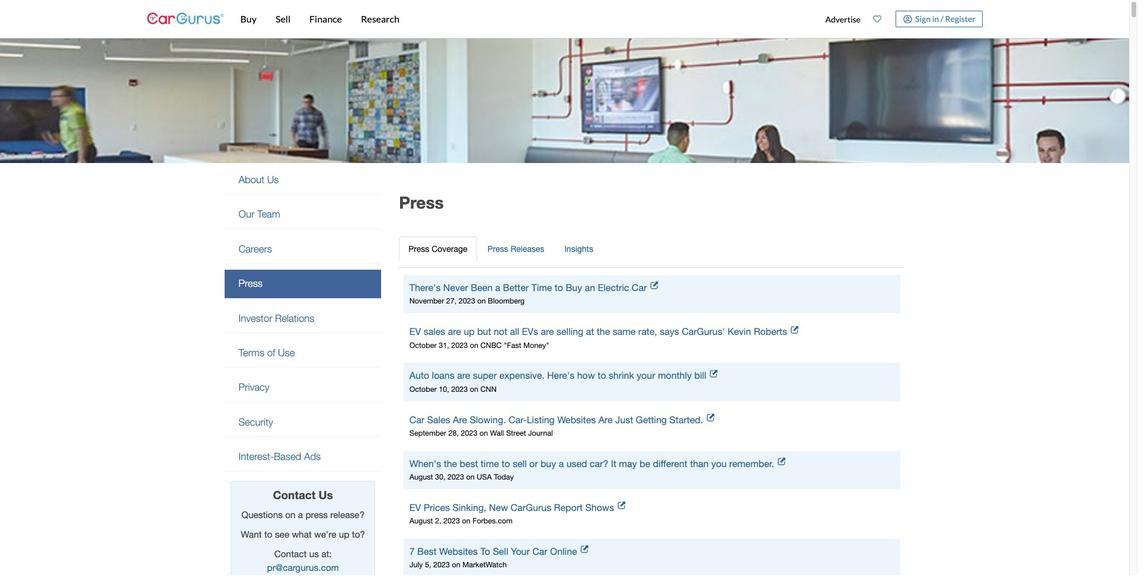 Task type: vqa. For each thing, say whether or not it's contained in the screenshot.
Prices 2023
yes



Task type: locate. For each thing, give the bounding box(es) containing it.
on for prices
[[462, 517, 471, 525]]

to
[[481, 546, 490, 557]]

ev left sales
[[410, 326, 421, 337]]

been
[[471, 282, 493, 293]]

2 horizontal spatial a
[[559, 458, 564, 469]]

to left see
[[264, 529, 273, 539]]

july 5, 2023 on marketwatch
[[410, 561, 507, 569]]

august for when's
[[410, 473, 433, 482]]

websites right listing
[[557, 414, 596, 425]]

are up 31,
[[448, 326, 461, 337]]

bloomberg
[[488, 297, 525, 306]]

new
[[489, 502, 508, 513]]

are
[[453, 414, 467, 425], [599, 414, 613, 425]]

october down auto
[[410, 385, 437, 394]]

0 horizontal spatial up
[[339, 529, 349, 539]]

expensive.
[[499, 370, 545, 381]]

on down been
[[478, 297, 486, 306]]

0 horizontal spatial buy
[[240, 13, 257, 24]]

relations
[[275, 312, 314, 324]]

are left just
[[599, 414, 613, 425]]

press left coverage
[[409, 244, 429, 254]]

a up bloomberg
[[495, 282, 501, 293]]

press down the careers on the top
[[239, 278, 263, 290]]

here's
[[547, 370, 575, 381]]

1 vertical spatial the
[[444, 458, 457, 469]]

terms of use
[[239, 347, 295, 359]]

2023 right 5,
[[433, 561, 450, 569]]

tab list
[[399, 233, 905, 268]]

0 vertical spatial us
[[267, 174, 279, 186]]

your
[[637, 370, 655, 381]]

october 10, 2023 on cnn
[[410, 385, 497, 394]]

are for but
[[448, 326, 461, 337]]

press releases
[[488, 244, 544, 254]]

tab list containing press coverage
[[399, 233, 905, 268]]

2023 right 31,
[[451, 341, 468, 350]]

menu bar
[[224, 0, 819, 38]]

careers
[[239, 243, 272, 255]]

cargurus logo homepage link image
[[147, 2, 224, 36]]

the up "30,"
[[444, 458, 457, 469]]

on for the
[[466, 473, 475, 482]]

press coverage link
[[399, 236, 477, 261]]

buy left an
[[566, 282, 582, 293]]

your
[[511, 546, 530, 557]]

1 ev from the top
[[410, 326, 421, 337]]

ev inside 'link'
[[410, 326, 421, 337]]

2023 right 2, on the bottom of page
[[443, 517, 460, 525]]

websites inside "link"
[[439, 546, 478, 557]]

1 vertical spatial buy
[[566, 282, 582, 293]]

on left wall
[[480, 429, 488, 438]]

1 vertical spatial august
[[410, 517, 433, 525]]

up
[[464, 326, 475, 337], [339, 529, 349, 539]]

1 horizontal spatial up
[[464, 326, 475, 337]]

1 october from the top
[[410, 341, 437, 350]]

at
[[586, 326, 594, 337]]

august left 2, on the bottom of page
[[410, 517, 433, 525]]

ev for ev sales are up but not all evs are selling at the same rate, says cargurus' kevin roberts
[[410, 326, 421, 337]]

0 vertical spatial menu
[[819, 2, 983, 36]]

august 30, 2023 on usa today
[[410, 473, 514, 482]]

1 vertical spatial sell
[[493, 546, 508, 557]]

security link
[[225, 408, 381, 436]]

2023 for sales
[[451, 341, 468, 350]]

insights
[[565, 244, 594, 254]]

monthly
[[658, 370, 692, 381]]

5,
[[425, 561, 431, 569]]

0 vertical spatial contact
[[273, 489, 316, 502]]

contact up questions on a press release?
[[273, 489, 316, 502]]

buy inside dropdown button
[[240, 13, 257, 24]]

0 vertical spatial sell
[[276, 13, 291, 24]]

on down sinking,
[[462, 517, 471, 525]]

auto
[[410, 370, 429, 381]]

september 28, 2023 on wall street journal
[[410, 429, 553, 438]]

car inside "link"
[[533, 546, 548, 557]]

us up press
[[319, 489, 333, 502]]

0 vertical spatial websites
[[557, 414, 596, 425]]

1 vertical spatial up
[[339, 529, 349, 539]]

car-
[[509, 414, 527, 425]]

october down sales
[[410, 341, 437, 350]]

want
[[241, 529, 262, 539]]

us
[[267, 174, 279, 186], [319, 489, 333, 502]]

0 vertical spatial buy
[[240, 13, 257, 24]]

best
[[460, 458, 478, 469]]

press for press releases
[[488, 244, 508, 254]]

1 vertical spatial us
[[319, 489, 333, 502]]

ev left prices in the left bottom of the page
[[410, 502, 421, 513]]

sell right buy dropdown button
[[276, 13, 291, 24]]

2023 right "30,"
[[448, 473, 464, 482]]

us for contact us
[[319, 489, 333, 502]]

sign in / register
[[916, 13, 976, 24]]

1 vertical spatial websites
[[439, 546, 478, 557]]

car right electric
[[632, 282, 647, 293]]

auto loans are super expensive. here's how to shrink your monthly bill link
[[410, 369, 894, 383]]

are up the october 10, 2023 on cnn
[[457, 370, 470, 381]]

marketwatch
[[463, 561, 507, 569]]

sell right to
[[493, 546, 508, 557]]

today
[[494, 473, 514, 482]]

0 horizontal spatial car
[[410, 414, 425, 425]]

press coverage
[[409, 244, 468, 254]]

us
[[309, 548, 319, 559]]

press for press coverage
[[409, 244, 429, 254]]

2 ev from the top
[[410, 502, 421, 513]]

on
[[478, 297, 486, 306], [470, 341, 479, 350], [470, 385, 479, 394], [480, 429, 488, 438], [466, 473, 475, 482], [285, 509, 296, 520], [462, 517, 471, 525], [452, 561, 461, 569]]

october 31, 2023 on cnbc "fast money"
[[410, 341, 550, 350]]

august down when's
[[410, 473, 433, 482]]

0 vertical spatial the
[[597, 326, 610, 337]]

1 horizontal spatial sell
[[493, 546, 508, 557]]

2023 right 10,
[[451, 385, 468, 394]]

on down but
[[470, 341, 479, 350]]

prices
[[424, 502, 450, 513]]

0 vertical spatial a
[[495, 282, 501, 293]]

us right the about
[[267, 174, 279, 186]]

2 october from the top
[[410, 385, 437, 394]]

car up september
[[410, 414, 425, 425]]

press up press coverage link
[[399, 193, 444, 212]]

1 vertical spatial contact
[[274, 548, 307, 559]]

2023 for the
[[448, 473, 464, 482]]

research button
[[352, 0, 409, 38]]

0 horizontal spatial the
[[444, 458, 457, 469]]

sinking,
[[453, 502, 487, 513]]

0 horizontal spatial websites
[[439, 546, 478, 557]]

on left the cnn
[[470, 385, 479, 394]]

insights link
[[555, 236, 603, 261]]

1 horizontal spatial us
[[319, 489, 333, 502]]

contact
[[273, 489, 316, 502], [274, 548, 307, 559]]

journal
[[528, 429, 553, 438]]

1 horizontal spatial are
[[599, 414, 613, 425]]

august 2, 2023 on forbes.com
[[410, 517, 513, 525]]

on down best
[[466, 473, 475, 482]]

august
[[410, 473, 433, 482], [410, 517, 433, 525]]

0 horizontal spatial sell
[[276, 13, 291, 24]]

there's
[[410, 282, 441, 293]]

1 horizontal spatial buy
[[566, 282, 582, 293]]

0 vertical spatial october
[[410, 341, 437, 350]]

1 vertical spatial car
[[410, 414, 425, 425]]

saved cars image
[[873, 15, 882, 23]]

2023 for best
[[433, 561, 450, 569]]

on up see
[[285, 509, 296, 520]]

7
[[410, 546, 415, 557]]

1 vertical spatial october
[[410, 385, 437, 394]]

1 horizontal spatial a
[[495, 282, 501, 293]]

october
[[410, 341, 437, 350], [410, 385, 437, 394]]

our team
[[239, 208, 280, 220]]

contact up pr@cargurus.com
[[274, 548, 307, 559]]

up left but
[[464, 326, 475, 337]]

usa
[[477, 473, 492, 482]]

questions
[[241, 509, 283, 520]]

0 vertical spatial ev
[[410, 326, 421, 337]]

investor
[[239, 312, 272, 324]]

0 horizontal spatial us
[[267, 174, 279, 186]]

2023 right 27,
[[459, 297, 475, 306]]

advertise
[[826, 14, 861, 24]]

1 horizontal spatial the
[[597, 326, 610, 337]]

0 horizontal spatial are
[[453, 414, 467, 425]]

0 vertical spatial car
[[632, 282, 647, 293]]

says
[[660, 326, 679, 337]]

car right your
[[533, 546, 548, 557]]

forbes.com
[[473, 517, 513, 525]]

contact inside contact us at: pr@cargurus.com
[[274, 548, 307, 559]]

a right buy
[[559, 458, 564, 469]]

finance
[[310, 13, 342, 24]]

a left press
[[298, 509, 303, 520]]

2023 for sales
[[461, 429, 478, 438]]

on for sales
[[470, 341, 479, 350]]

31,
[[439, 341, 449, 350]]

1 august from the top
[[410, 473, 433, 482]]

money"
[[524, 341, 550, 350]]

menu
[[819, 2, 983, 36], [225, 166, 381, 472]]

loans
[[432, 370, 455, 381]]

30,
[[435, 473, 446, 482]]

a
[[495, 282, 501, 293], [559, 458, 564, 469], [298, 509, 303, 520]]

up left to?
[[339, 529, 349, 539]]

1 horizontal spatial websites
[[557, 414, 596, 425]]

0 horizontal spatial menu
[[225, 166, 381, 472]]

27,
[[446, 297, 457, 306]]

to up 'today'
[[502, 458, 510, 469]]

0 vertical spatial up
[[464, 326, 475, 337]]

ev sales are up but not all evs are selling at the same rate, says cargurus' kevin roberts
[[410, 326, 787, 337]]

1 vertical spatial ev
[[410, 502, 421, 513]]

to
[[555, 282, 563, 293], [598, 370, 606, 381], [502, 458, 510, 469], [264, 529, 273, 539]]

when's the best time to sell or buy a used car? it may be different than you remember.
[[410, 458, 774, 469]]

press left 'releases' on the left top
[[488, 244, 508, 254]]

1 horizontal spatial menu
[[819, 2, 983, 36]]

0 vertical spatial august
[[410, 473, 433, 482]]

2 vertical spatial car
[[533, 546, 548, 557]]

we're
[[314, 529, 336, 539]]

the
[[597, 326, 610, 337], [444, 458, 457, 469]]

ev
[[410, 326, 421, 337], [410, 502, 421, 513]]

0 horizontal spatial a
[[298, 509, 303, 520]]

2023 for prices
[[443, 517, 460, 525]]

car sales are slowing. car-listing websites are just getting started. link
[[410, 413, 894, 427]]

2023 for never
[[459, 297, 475, 306]]

buy left sell dropdown button
[[240, 13, 257, 24]]

terms of use link
[[225, 339, 381, 367]]

online
[[550, 546, 577, 557]]

1 horizontal spatial car
[[533, 546, 548, 557]]

electric
[[598, 282, 629, 293]]

1 vertical spatial menu
[[225, 166, 381, 472]]

about us
[[239, 174, 279, 186]]

2 august from the top
[[410, 517, 433, 525]]

press
[[306, 509, 328, 520]]

sales
[[427, 414, 450, 425]]

wall
[[490, 429, 504, 438]]

on right 5,
[[452, 561, 461, 569]]

2023 right 28,
[[461, 429, 478, 438]]

are up 28,
[[453, 414, 467, 425]]

the right 'at'
[[597, 326, 610, 337]]

in
[[932, 13, 939, 24]]

websites up july 5, 2023 on marketwatch
[[439, 546, 478, 557]]

advertise link
[[819, 2, 867, 36]]



Task type: describe. For each thing, give the bounding box(es) containing it.
sales
[[424, 326, 446, 337]]

on for never
[[478, 297, 486, 306]]

sell button
[[266, 0, 300, 38]]

menu bar containing buy
[[224, 0, 819, 38]]

be
[[640, 458, 650, 469]]

buy
[[541, 458, 556, 469]]

are right evs
[[541, 326, 554, 337]]

may
[[619, 458, 637, 469]]

it
[[611, 458, 617, 469]]

7 best websites to sell your car online link
[[410, 545, 894, 559]]

rate,
[[639, 326, 657, 337]]

cnn
[[481, 385, 497, 394]]

2 are from the left
[[599, 414, 613, 425]]

careers link
[[225, 235, 381, 263]]

slowing.
[[470, 414, 506, 425]]

buy button
[[231, 0, 266, 38]]

on for loans
[[470, 385, 479, 394]]

ev prices sinking, new cargurus report shows link
[[410, 501, 894, 515]]

same
[[613, 326, 636, 337]]

security
[[239, 416, 273, 428]]

releases
[[511, 244, 544, 254]]

register
[[946, 13, 976, 24]]

time
[[532, 282, 552, 293]]

release?
[[330, 509, 365, 520]]

or
[[529, 458, 538, 469]]

but
[[477, 326, 491, 337]]

about us link
[[225, 166, 381, 194]]

sell inside dropdown button
[[276, 13, 291, 24]]

you
[[711, 458, 727, 469]]

cnbc
[[481, 341, 502, 350]]

roberts
[[754, 326, 787, 337]]

2 horizontal spatial car
[[632, 282, 647, 293]]

to right time
[[555, 282, 563, 293]]

just
[[615, 414, 633, 425]]

"fast
[[504, 341, 522, 350]]

contact for us
[[274, 548, 307, 559]]

ev for ev prices sinking, new cargurus report shows
[[410, 502, 421, 513]]

7 best websites to sell your car online
[[410, 546, 577, 557]]

the inside 'link'
[[597, 326, 610, 337]]

based
[[274, 451, 301, 463]]

contact us
[[273, 489, 333, 502]]

user icon image
[[904, 15, 912, 23]]

getting
[[636, 414, 667, 425]]

about
[[239, 174, 264, 186]]

1 vertical spatial a
[[559, 458, 564, 469]]

to?
[[352, 529, 365, 539]]

evs
[[522, 326, 538, 337]]

cargurus logo homepage link link
[[147, 2, 224, 36]]

cargurus
[[511, 502, 552, 513]]

contact for us
[[273, 489, 316, 502]]

us for about us
[[267, 174, 279, 186]]

are for expensive.
[[457, 370, 470, 381]]

there's never been a better time to buy an electric car
[[410, 282, 647, 293]]

sign
[[916, 13, 931, 24]]

use
[[278, 347, 295, 359]]

november
[[410, 297, 444, 306]]

investor relations
[[239, 312, 314, 324]]

press releases link
[[478, 236, 554, 261]]

october for auto
[[410, 385, 437, 394]]

press for "press" link
[[239, 278, 263, 290]]

investor relations link
[[225, 305, 381, 333]]

listing
[[527, 414, 555, 425]]

to right how
[[598, 370, 606, 381]]

kevin
[[728, 326, 751, 337]]

want to see what we're up to?
[[241, 529, 365, 539]]

team
[[257, 208, 280, 220]]

interest-
[[239, 451, 274, 463]]

interest-based ads
[[239, 451, 321, 463]]

coverage
[[432, 244, 468, 254]]

shrink
[[609, 370, 634, 381]]

menu containing sign in / register
[[819, 2, 983, 36]]

menu containing about us
[[225, 166, 381, 472]]

august for ev
[[410, 517, 433, 525]]

remember.
[[730, 458, 774, 469]]

/
[[941, 13, 944, 24]]

sell inside "link"
[[493, 546, 508, 557]]

finance button
[[300, 0, 352, 38]]

up inside 'link'
[[464, 326, 475, 337]]

questions on a press release?
[[241, 509, 365, 520]]

ads
[[304, 451, 321, 463]]

october for ev
[[410, 341, 437, 350]]

selling
[[557, 326, 584, 337]]

on for best
[[452, 561, 461, 569]]

report
[[554, 502, 583, 513]]

better
[[503, 282, 529, 293]]

2 vertical spatial a
[[298, 509, 303, 520]]

on for sales
[[480, 429, 488, 438]]

an
[[585, 282, 595, 293]]

10,
[[439, 385, 449, 394]]

when's
[[410, 458, 441, 469]]

not
[[494, 326, 508, 337]]

different
[[653, 458, 688, 469]]

of
[[267, 347, 275, 359]]

pr@cargurus.com
[[267, 562, 339, 573]]

ev prices sinking, new cargurus report shows
[[410, 502, 614, 513]]

2023 for loans
[[451, 385, 468, 394]]

see
[[275, 529, 289, 539]]

our team link
[[225, 201, 381, 229]]

privacy
[[239, 382, 269, 393]]

1 are from the left
[[453, 414, 467, 425]]



